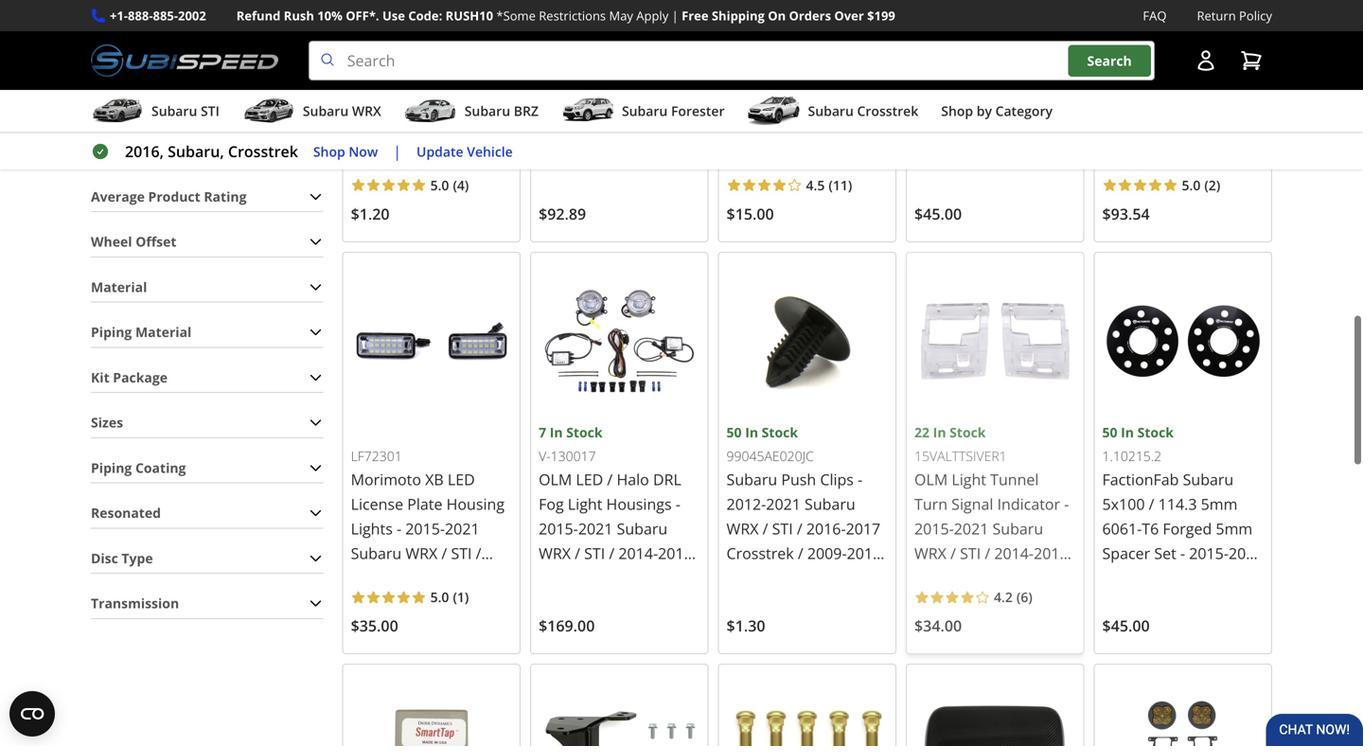 Task type: describe. For each thing, give the bounding box(es) containing it.
apply
[[637, 7, 669, 24]]

4
[[457, 176, 465, 194]]

forester inside the 50 in stock 804000000 subaru oem oil drain plug gasket - 2015- 2022 wrx / 2014-2018 forester / 2013-2017 crosstrek / 2017-2020 impreza / 2013-2021 scion frs / subaru brz / toyota 86
[[351, 131, 410, 151]]

5.0 for 2017-
[[430, 176, 449, 194]]

2015- inside the 50 in stock 804000000 subaru oem oil drain plug gasket - 2015- 2022 wrx / 2014-2018 forester / 2013-2017 crosstrek / 2017-2020 impreza / 2013-2021 scion frs / subaru brz / toyota 86
[[447, 82, 486, 102]]

package
[[113, 368, 168, 386]]

disc type button
[[91, 544, 323, 573]]

2022
[[351, 106, 386, 127]]

shop now
[[313, 142, 378, 160]]

brz inside the 50 in stock 804000000 subaru oem oil drain plug gasket - 2015- 2022 wrx / 2014-2018 forester / 2013-2017 crosstrek / 2017-2020 impreza / 2013-2021 scion frs / subaru brz / toyota 86
[[351, 229, 379, 250]]

average product rating
[[91, 187, 247, 205]]

push
[[781, 469, 816, 489]]

+1-888-885-2002
[[110, 7, 206, 24]]

50 for subaru push clips - 2012-2021 subaru wrx / sti / 2016-2017 crosstrek / 2009-2018 forester
[[727, 423, 742, 441]]

in for 7 in stock v-130017
[[550, 423, 563, 441]]

all
[[657, 82, 675, 102]]

3d
[[539, 57, 558, 77]]

over
[[835, 7, 864, 24]]

130017
[[551, 447, 596, 465]]

$93.54
[[1103, 204, 1150, 224]]

horn
[[954, 57, 990, 77]]

( for $1.20
[[453, 176, 457, 194]]

disc type
[[91, 549, 153, 567]]

2018 inside the 50 in stock 804000000 subaru oem oil drain plug gasket - 2015- 2022 wrx / 2014-2018 forester / 2013-2017 crosstrek / 2017-2020 impreza / 2013-2021 scion frs / subaru brz / toyota 86
[[474, 106, 509, 127]]

7
[[539, 423, 546, 441]]

in for 50 in stock 99045ae020jc subaru push clips - 2012-2021 subaru wrx / sti / 2016-2017 crosstrek / 2009-2018 forester
[[745, 423, 758, 441]]

use
[[382, 7, 405, 24]]

2002
[[178, 7, 206, 24]]

subaru sti
[[151, 102, 220, 120]]

shop now link
[[313, 141, 378, 162]]

6
[[1021, 588, 1029, 606]]

2021 inside 5 in stock l1sb00811509 3d maxpider front row heavy duty all weather floor mats - 2015-2021 subaru wrx / sti / 2013-2017 crosstrek
[[578, 131, 613, 151]]

50 in stock 99045ae020jc subaru push clips - 2012-2021 subaru wrx / sti / 2016-2017 crosstrek / 2009-2018 forester
[[727, 423, 882, 588]]

stock for 50 in stock 99045ae020jc subaru push clips - 2012-2021 subaru wrx / sti / 2016-2017 crosstrek / 2009-2018 forester
[[762, 423, 798, 441]]

weather
[[539, 106, 599, 127]]

floor
[[603, 106, 639, 127]]

66110va-
[[1103, 35, 1160, 53]]

50 for subaru oem oil drain plug gasket - 2015- 2022 wrx / 2014-2018 forester / 2013-2017 crosstrek / 2017-2020 impreza / 2013-2021 scion frs / subaru brz / toyota 86
[[351, 11, 366, 29]]

888-
[[128, 7, 153, 24]]

2020
[[471, 156, 506, 176]]

code:
[[408, 7, 442, 24]]

toyota
[[392, 229, 440, 250]]

oil
[[443, 57, 463, 77]]

wrx inside 'in stock 66110va-grp subaru oem jdm ac vents with piano black trim (outer) - 2015- 2021 subaru wrx / sti / 2014-2018 forester'
[[1196, 131, 1228, 151]]

50 in stock 804000000 subaru oem oil drain plug gasket - 2015- 2022 wrx / 2014-2018 forester / 2013-2017 crosstrek / 2017-2020 impreza / 2013-2021 scion frs / subaru brz / toyota 86
[[351, 11, 509, 250]]

stock for 5 in stock l1sb00811509 3d maxpider front row heavy duty all weather floor mats - 2015-2021 subaru wrx / sti / 2013-2017 crosstrek
[[566, 11, 603, 29]]

wrx inside the 50 in stock 804000000 subaru oem oil drain plug gasket - 2015- 2022 wrx / 2014-2018 forester / 2013-2017 crosstrek / 2017-2020 impreza / 2013-2021 scion frs / subaru brz / toyota 86
[[389, 106, 422, 127]]

wrx inside 5 in stock l1sb00811509 3d maxpider front row heavy duty all weather floor mats - 2015-2021 subaru wrx / sti / 2013-2017 crosstrek
[[539, 156, 571, 176]]

olm led hyperblink module - 2015-2021 subaru wrx / sti / 2014-2018 forester / 2013-2017 crosstrek / 2012-2016 impreza / 2010-2014 outback / 2013-2016 scion fr-s / 2013-2020 subaru brz / 2017-2019 toyota 86 image
[[727, 0, 888, 10]]

2017 inside 22 in stock 15valttsiver1 olm light tunnel turn signal indicator - 2015-2021 subaru wrx / sti / 2014-2018 forester / 2013-2017 crosstrek
[[1027, 568, 1061, 588]]

2017 inside 5 in stock l1sb00811509 3d maxpider front row heavy duty all weather floor mats - 2015-2021 subaru wrx / sti / 2013-2017 crosstrek
[[658, 156, 693, 176]]

11a
[[961, 35, 984, 53]]

return policy link
[[1197, 6, 1272, 26]]

maxpider
[[562, 57, 629, 77]]

( for $15.00
[[829, 176, 833, 194]]

2017 inside hella horn plug and play harness v2 extended - 2015-2021 subaru wrx / sti / 2016-2017 crosstrek
[[954, 156, 989, 176]]

2013- down '2017-'
[[422, 180, 462, 200]]

2013- inside 22 in stock 15valttsiver1 olm light tunnel turn signal indicator - 2015-2021 subaru wrx / sti / 2014-2018 forester / 2013-2017 crosstrek
[[987, 568, 1027, 588]]

kit
[[91, 368, 109, 386]]

row
[[539, 82, 569, 102]]

stock for 50 in stock 804000000 subaru oem oil drain plug gasket - 2015- 2022 wrx / 2014-2018 forester / 2013-2017 crosstrek / 2017-2020 impreza / 2013-2021 scion frs / subaru brz / toyota 86
[[386, 11, 422, 29]]

update vehicle
[[417, 142, 513, 160]]

button image
[[1195, 49, 1218, 72]]

2017-
[[432, 156, 471, 176]]

harness
[[948, 82, 1006, 102]]

adj
[[839, 35, 859, 53]]

coating
[[135, 459, 186, 477]]

7 in stock v-130017
[[539, 423, 603, 465]]

search
[[1087, 51, 1132, 69]]

2016- inside 50 in stock 99045ae020jc subaru push clips - 2012-2021 subaru wrx / sti / 2016-2017 crosstrek / 2009-2018 forester
[[807, 518, 846, 539]]

2013- inside 5 in stock l1sb00811509 3d maxpider front row heavy duty all weather floor mats - 2015-2021 subaru wrx / sti / 2013-2017 crosstrek
[[619, 156, 658, 176]]

front
[[633, 57, 671, 77]]

forester inside 50 in stock 99045ae020jc subaru push clips - 2012-2021 subaru wrx / sti / 2016-2017 crosstrek / 2009-2018 forester
[[727, 568, 786, 588]]

4.5
[[806, 176, 825, 194]]

v-
[[539, 447, 551, 465]]

olm s-line dry carbon fiber console hood cover - 2015-2017 subaru wrx / sti / 2014-2015 forester / 2013-2014 crosstrek / 2012-2014 impreza image
[[915, 672, 1076, 746]]

rush10
[[446, 7, 493, 24]]

duty
[[620, 82, 653, 102]]

2018 inside 50 in stock 99045ae020jc subaru push clips - 2012-2021 subaru wrx / sti / 2016-2017 crosstrek / 2009-2018 forester
[[847, 543, 882, 563]]

shop for shop now
[[313, 142, 345, 160]]

forester inside subaru forester dropdown button
[[671, 102, 725, 120]]

subaru wrx
[[303, 102, 381, 120]]

transmission
[[91, 594, 179, 612]]

2015- inside 22 in stock 15valttsiver1 olm light tunnel turn signal indicator - 2015-2021 subaru wrx / sti / 2014-2018 forester / 2013-2017 crosstrek
[[915, 518, 954, 539]]

in for 34 in stock olm-hyperblink-adj
[[745, 11, 758, 29]]

refund
[[236, 7, 281, 24]]

2017 inside the 50 in stock 804000000 subaru oem oil drain plug gasket - 2015- 2022 wrx / 2014-2018 forester / 2013-2017 crosstrek / 2017-2020 impreza / 2013-2021 scion frs / subaru brz / toyota 86
[[463, 131, 497, 151]]

wrx inside hella horn plug and play harness v2 extended - 2015-2021 subaru wrx / sti / 2016-2017 crosstrek
[[969, 131, 1001, 151]]

subaru inside "subaru wrx" dropdown button
[[303, 102, 349, 120]]

product
[[148, 187, 200, 205]]

stock for 7 in stock v-130017
[[566, 423, 603, 441]]

light
[[952, 469, 987, 489]]

subaru brz
[[465, 102, 539, 120]]

$34.00
[[915, 616, 962, 636]]

subaru inside subaru brz dropdown button
[[465, 102, 510, 120]]

885-
[[153, 7, 178, 24]]

v2
[[1009, 82, 1027, 102]]

0 horizontal spatial $45.00
[[915, 204, 962, 224]]

average
[[91, 187, 145, 205]]

now
[[349, 142, 378, 160]]

5
[[539, 11, 546, 29]]

4.2 ( 6 )
[[994, 588, 1033, 606]]

2021 inside 50 in stock 99045ae020jc subaru push clips - 2012-2021 subaru wrx / sti / 2016-2017 crosstrek / 2009-2018 forester
[[766, 494, 801, 514]]

2021 inside 'in stock 66110va-grp subaru oem jdm ac vents with piano black trim (outer) - 2015- 2021 subaru wrx / sti / 2014-2018 forester'
[[1103, 131, 1137, 151]]

34 in stock olm-hyperblink-adj
[[727, 11, 859, 53]]

subaru inside hella horn plug and play harness v2 extended - 2015-2021 subaru wrx / sti / 2016-2017 crosstrek
[[915, 131, 965, 151]]

crosstrek inside dropdown button
[[857, 102, 919, 120]]

2015- inside 5 in stock l1sb00811509 3d maxpider front row heavy duty all weather floor mats - 2015-2021 subaru wrx / sti / 2013-2017 crosstrek
[[539, 131, 578, 151]]

shop by category
[[941, 102, 1053, 120]]

olm light tunnel turn signal indicator - 2015-2021 subaru wrx / sti / 2014-2018 forester / 2013-2017 crosstrek image
[[915, 260, 1076, 422]]

crosstrek inside 5 in stock l1sb00811509 3d maxpider front row heavy duty all weather floor mats - 2015-2021 subaru wrx / sti / 2013-2017 crosstrek
[[539, 180, 606, 200]]

plug inside hella horn plug and play harness v2 extended - 2015-2021 subaru wrx / sti / 2016-2017 crosstrek
[[994, 57, 1024, 77]]

piano
[[1180, 82, 1220, 102]]

1.10215.2
[[1103, 447, 1162, 465]]

( for $35.00
[[453, 588, 457, 606]]

piping material
[[91, 323, 192, 341]]

subaru forester button
[[561, 94, 725, 132]]

kit package button
[[91, 363, 323, 392]]

sti inside hella horn plug and play harness v2 extended - 2015-2021 subaru wrx / sti / 2016-2017 crosstrek
[[1015, 131, 1036, 151]]

- inside hella horn plug and play harness v2 extended - 2015-2021 subaru wrx / sti / 2016-2017 crosstrek
[[985, 106, 990, 127]]

hella
[[915, 57, 950, 77]]

subaru brz button
[[404, 94, 539, 132]]

crosstrek inside hella horn plug and play harness v2 extended - 2015-2021 subaru wrx / sti / 2016-2017 crosstrek
[[993, 156, 1060, 176]]

668-
[[915, 35, 942, 53]]

open widget image
[[9, 691, 55, 737]]

wrx inside dropdown button
[[352, 102, 381, 120]]

l1sb00811509
[[539, 35, 629, 53]]

a subaru forester thumbnail image image
[[561, 97, 614, 125]]

olm led / halo drl fog light housings - 2015-2021 subaru wrx / sti / 2014-2018 forester / 2016-2017 crosstrek / 2013-2016 scion fr-s / 2013-2020 subaru brz / 2017-2019 toyota 86 image
[[539, 260, 700, 422]]

average product rating button
[[91, 182, 323, 211]]

free
[[682, 7, 709, 24]]

faq
[[1143, 7, 1167, 24]]

in for 5 in stock l1sb00811509 3d maxpider front row heavy duty all weather floor mats - 2015-2021 subaru wrx / sti / 2013-2017 crosstrek
[[550, 11, 563, 29]]

in for 50 in stock 804000000 subaru oem oil drain plug gasket - 2015- 2022 wrx / 2014-2018 forester / 2013-2017 crosstrek / 2017-2020 impreza / 2013-2021 scion frs / subaru brz / toyota 86
[[369, 11, 383, 29]]

sizes
[[91, 413, 123, 431]]

off*.
[[346, 7, 379, 24]]

plug inside the 50 in stock 804000000 subaru oem oil drain plug gasket - 2015- 2022 wrx / 2014-2018 forester / 2013-2017 crosstrek / 2017-2020 impreza / 2013-2021 scion frs / subaru brz / toyota 86
[[351, 82, 381, 102]]

subaru inside subaru crosstrek dropdown button
[[808, 102, 854, 120]]

oem for gasket
[[406, 57, 439, 77]]

forester inside 22 in stock 15valttsiver1 olm light tunnel turn signal indicator - 2015-2021 subaru wrx / sti / 2014-2018 forester / 2013-2017 crosstrek
[[915, 568, 974, 588]]

a subaru brz thumbnail image image
[[404, 97, 457, 125]]

subaru inside subaru forester dropdown button
[[622, 102, 668, 120]]

$169.00
[[539, 616, 595, 636]]

2014- inside 22 in stock 15valttsiver1 olm light tunnel turn signal indicator - 2015-2021 subaru wrx / sti / 2014-2018 forester / 2013-2017 crosstrek
[[994, 543, 1034, 563]]

wrx inside 50 in stock 99045ae020jc subaru push clips - 2012-2021 subaru wrx / sti / 2016-2017 crosstrek / 2009-2018 forester
[[727, 518, 759, 539]]

sti inside 22 in stock 15valttsiver1 olm light tunnel turn signal indicator - 2015-2021 subaru wrx / sti / 2014-2018 forester / 2013-2017 crosstrek
[[960, 543, 981, 563]]



Task type: locate. For each thing, give the bounding box(es) containing it.
crosstrek
[[857, 102, 919, 120], [228, 141, 298, 162], [351, 156, 418, 176], [993, 156, 1060, 176], [539, 180, 606, 200], [727, 543, 794, 563], [915, 592, 982, 613]]

subaru oem jdm ac vents with piano black trim (outer) - 2015-2021 subaru wrx / sti / 2014-2018 forester image
[[1103, 0, 1264, 10]]

1 vertical spatial 2016-
[[807, 518, 846, 539]]

2 horizontal spatial 2014-
[[1112, 156, 1152, 176]]

5.0 left 1
[[430, 588, 449, 606]]

0 horizontal spatial |
[[393, 141, 401, 162]]

clips
[[820, 469, 854, 489]]

jdm
[[1195, 57, 1224, 77]]

50 inside 50 in stock 99045ae020jc subaru push clips - 2012-2021 subaru wrx / sti / 2016-2017 crosstrek / 2009-2018 forester
[[727, 423, 742, 441]]

subaru inside 5 in stock l1sb00811509 3d maxpider front row heavy duty all weather floor mats - 2015-2021 subaru wrx / sti / 2013-2017 crosstrek
[[617, 131, 668, 151]]

1 horizontal spatial $45.00
[[1103, 616, 1150, 636]]

oem for with
[[1157, 57, 1191, 77]]

21-
[[942, 35, 961, 53]]

policy
[[1239, 7, 1272, 24]]

*some
[[497, 7, 536, 24]]

2013- up '2017-'
[[423, 131, 463, 151]]

arp extended wheel studs - 2015-2021 subaru wrx / sti / 2013-2016 scion fr-s / 2013-2020 subaru brz / 2017-2019 toyota 86 image
[[727, 672, 888, 746]]

vehicle
[[467, 142, 513, 160]]

$92.89
[[539, 204, 586, 224]]

2016- up 2009-
[[807, 518, 846, 539]]

stock inside 50 in stock 99045ae020jc subaru push clips - 2012-2021 subaru wrx / sti / 2016-2017 crosstrek / 2009-2018 forester
[[762, 423, 798, 441]]

3d maxpider front row heavy duty all weather floor mats - 2015-2021 subaru wrx / sti / 2013-2017 crosstrek image
[[539, 0, 700, 10]]

$1.30
[[727, 616, 766, 636]]

stock inside 7 in stock v-130017
[[566, 423, 603, 441]]

forester down 'piano'
[[1190, 156, 1249, 176]]

1 vertical spatial piping
[[91, 459, 132, 477]]

- down the harness
[[985, 106, 990, 127]]

-
[[438, 82, 443, 102], [682, 106, 686, 127], [985, 106, 990, 127], [1193, 106, 1198, 127], [858, 469, 863, 489], [1064, 494, 1069, 514]]

in up 66110va-
[[1114, 11, 1127, 29]]

oem up the gasket
[[406, 57, 439, 77]]

| left free
[[672, 7, 679, 24]]

50 right 10%
[[351, 11, 366, 29]]

$15.00
[[727, 204, 774, 224]]

2015- inside 'in stock 66110va-grp subaru oem jdm ac vents with piano black trim (outer) - 2015- 2021 subaru wrx / sti / 2014-2018 forester'
[[1202, 106, 1241, 127]]

2009-
[[807, 543, 847, 563]]

stock for 22 in stock 15valttsiver1 olm light tunnel turn signal indicator - 2015-2021 subaru wrx / sti / 2014-2018 forester / 2013-2017 crosstrek
[[950, 423, 986, 441]]

in for 22 in stock 15valttsiver1 olm light tunnel turn signal indicator - 2015-2021 subaru wrx / sti / 2014-2018 forester / 2013-2017 crosstrek
[[933, 423, 946, 441]]

2015- down "oil"
[[447, 82, 486, 102]]

in up 804000000 at the left of page
[[369, 11, 383, 29]]

torque solution brake master cylinder brace - 2015-2021 subaru wrx / sti / 2014-2018 forester / 2013-2017 crosstrek image
[[539, 672, 700, 746]]

) for $93.54
[[1216, 176, 1221, 194]]

0 vertical spatial brz
[[514, 102, 539, 120]]

1 vertical spatial material
[[135, 323, 192, 341]]

0 horizontal spatial 2014-
[[435, 106, 474, 127]]

shipping
[[712, 7, 765, 24]]

wrx up now
[[352, 102, 381, 120]]

transmission button
[[91, 589, 323, 618]]

wrx down turn
[[915, 543, 947, 563]]

wrx inside 22 in stock 15valttsiver1 olm light tunnel turn signal indicator - 2015-2021 subaru wrx / sti / 2014-2018 forester / 2013-2017 crosstrek
[[915, 543, 947, 563]]

piping coating
[[91, 459, 186, 477]]

2017 down mats
[[658, 156, 693, 176]]

5.0 ( 1 )
[[430, 588, 469, 606]]

stock up l1sb00811509
[[566, 11, 603, 29]]

by
[[977, 102, 992, 120]]

) for $35.00
[[465, 588, 469, 606]]

in for 50 in stock 1.10215.2
[[1121, 423, 1134, 441]]

sti down category
[[1015, 131, 1036, 151]]

wheel
[[91, 233, 132, 251]]

$199
[[867, 7, 896, 24]]

extended
[[915, 106, 981, 127]]

in inside 7 in stock v-130017
[[550, 423, 563, 441]]

crosstrek inside the 50 in stock 804000000 subaru oem oil drain plug gasket - 2015- 2022 wrx / 2014-2018 forester / 2013-2017 crosstrek / 2017-2020 impreza / 2013-2021 scion frs / subaru brz / toyota 86
[[351, 156, 418, 176]]

subaru crosstrek button
[[748, 94, 919, 132]]

0 vertical spatial 2016-
[[915, 156, 954, 176]]

stock inside 5 in stock l1sb00811509 3d maxpider front row heavy duty all weather floor mats - 2015-2021 subaru wrx / sti / 2013-2017 crosstrek
[[566, 11, 603, 29]]

in right '7'
[[550, 423, 563, 441]]

search input field
[[308, 41, 1155, 81]]

rush
[[284, 7, 314, 24]]

2021 down "2020" at top
[[462, 180, 496, 200]]

subaru crosstrek
[[808, 102, 919, 120]]

1 piping from the top
[[91, 323, 132, 341]]

0 vertical spatial piping
[[91, 323, 132, 341]]

2017 right the 4.2
[[1027, 568, 1061, 588]]

stock inside the 50 in stock 804000000 subaru oem oil drain plug gasket - 2015- 2022 wrx / 2014-2018 forester / 2013-2017 crosstrek / 2017-2020 impreza / 2013-2021 scion frs / subaru brz / toyota 86
[[386, 11, 422, 29]]

) for $34.00
[[1029, 588, 1033, 606]]

impreza
[[351, 180, 409, 200]]

1 vertical spatial |
[[393, 141, 401, 162]]

subaru inside subaru sti dropdown button
[[151, 102, 197, 120]]

1 horizontal spatial 2014-
[[994, 543, 1034, 563]]

1 horizontal spatial shop
[[941, 102, 973, 120]]

forester
[[671, 102, 725, 120], [351, 131, 410, 151], [1190, 156, 1249, 176], [727, 568, 786, 588], [915, 568, 974, 588]]

0 vertical spatial material
[[91, 278, 147, 296]]

2 oem from the left
[[1157, 57, 1191, 77]]

2021 down push
[[766, 494, 801, 514]]

22 in stock 15valttsiver1 olm light tunnel turn signal indicator - 2015-2021 subaru wrx / sti / 2014-2018 forester / 2013-2017 crosstrek
[[915, 423, 1069, 613]]

in right the 5 on the top left of page
[[550, 11, 563, 29]]

wrx up the $92.89
[[539, 156, 571, 176]]

sti inside 5 in stock l1sb00811509 3d maxpider front row heavy duty all weather floor mats - 2015-2021 subaru wrx / sti / 2013-2017 crosstrek
[[584, 156, 605, 176]]

crosstrek up "$34.00"
[[915, 592, 982, 613]]

sti inside dropdown button
[[201, 102, 220, 120]]

material
[[91, 278, 147, 296], [135, 323, 192, 341]]

factionfab subaru 5x100 / 114.3 5mm 6061-t6 forged 5mm spacer set - 2015-2024 subaru wrx / 2015-2021 subaru sti / 2016-2021 crosstrek / 1999-2024 forester / impreza / 2013-2016 scion fr-s / 2013-2024 subaru brz / 2017-2020 toyota 86 / 2022-2024 gr86 image
[[1103, 260, 1264, 422]]

1 horizontal spatial 50
[[727, 423, 742, 441]]

sti down black
[[1241, 131, 1262, 151]]

stock inside 'in stock 66110va-grp subaru oem jdm ac vents with piano black trim (outer) - 2015- 2021 subaru wrx / sti / 2014-2018 forester'
[[1130, 11, 1166, 29]]

( for $34.00
[[1017, 588, 1021, 606]]

- right clips
[[858, 469, 863, 489]]

stock up 130017
[[566, 423, 603, 441]]

rating
[[204, 187, 247, 205]]

34
[[727, 11, 742, 29]]

2021 inside hella horn plug and play harness v2 extended - 2015-2021 subaru wrx / sti / 2016-2017 crosstrek
[[1033, 106, 1068, 127]]

2016- inside hella horn plug and play harness v2 extended - 2015-2021 subaru wrx / sti / 2016-2017 crosstrek
[[915, 156, 954, 176]]

forester down search input field on the top
[[671, 102, 725, 120]]

- inside 'in stock 66110va-grp subaru oem jdm ac vents with piano black trim (outer) - 2015- 2021 subaru wrx / sti / 2014-2018 forester'
[[1193, 106, 1198, 127]]

restrictions
[[539, 7, 606, 24]]

shop inside dropdown button
[[941, 102, 973, 120]]

1 horizontal spatial brz
[[514, 102, 539, 120]]

sti up 2016, subaru, crosstrek
[[201, 102, 220, 120]]

2
[[1209, 176, 1216, 194]]

brz down scion
[[351, 229, 379, 250]]

2018 inside 'in stock 66110va-grp subaru oem jdm ac vents with piano black trim (outer) - 2015- 2021 subaru wrx / sti / 2014-2018 forester'
[[1152, 156, 1186, 176]]

sti inside 50 in stock 99045ae020jc subaru push clips - 2012-2021 subaru wrx / sti / 2016-2017 crosstrek / 2009-2018 forester
[[772, 518, 793, 539]]

2014- up $93.54
[[1112, 156, 1152, 176]]

in inside 'in stock 66110va-grp subaru oem jdm ac vents with piano black trim (outer) - 2015- 2021 subaru wrx / sti / 2014-2018 forester'
[[1114, 11, 1127, 29]]

1 vertical spatial plug
[[351, 82, 381, 102]]

in inside 22 in stock 15valttsiver1 olm light tunnel turn signal indicator - 2015-2021 subaru wrx / sti / 2014-2018 forester / 2013-2017 crosstrek
[[933, 423, 946, 441]]

orders
[[789, 7, 831, 24]]

crosstrek inside 50 in stock 99045ae020jc subaru push clips - 2012-2021 subaru wrx / sti / 2016-2017 crosstrek / 2009-2018 forester
[[727, 543, 794, 563]]

a subaru crosstrek thumbnail image image
[[748, 97, 801, 125]]

2017 up 2009-
[[846, 518, 881, 539]]

2017 inside 50 in stock 99045ae020jc subaru push clips - 2012-2021 subaru wrx / sti / 2016-2017 crosstrek / 2009-2018 forester
[[846, 518, 881, 539]]

wrx down by
[[969, 131, 1001, 151]]

piping material button
[[91, 318, 323, 347]]

return policy
[[1197, 7, 1272, 24]]

2 vertical spatial 2014-
[[994, 543, 1034, 563]]

2021 inside 22 in stock 15valttsiver1 olm light tunnel turn signal indicator - 2015-2021 subaru wrx / sti / 2014-2018 forester / 2013-2017 crosstrek
[[954, 518, 989, 539]]

99045ae020jc
[[727, 447, 814, 465]]

0 horizontal spatial oem
[[406, 57, 439, 77]]

- inside 50 in stock 99045ae020jc subaru push clips - 2012-2021 subaru wrx / sti / 2016-2017 crosstrek / 2009-2018 forester
[[858, 469, 863, 489]]

2021 down a subaru forester thumbnail image
[[578, 131, 613, 151]]

0 horizontal spatial shop
[[313, 142, 345, 160]]

material up package
[[135, 323, 192, 341]]

0 vertical spatial 2014-
[[435, 106, 474, 127]]

crosstrek down category
[[993, 156, 1060, 176]]

diode dynamics smarttap™ turn signal flasher relay - 2015-2021 subaru wrx / sti / 2016-2017 crosstrek / 2009-2016 forester / 2008-2016 impreza / 2013-2016 scion fr-s / 2013-2021 subaru brz / 2017-2019 toyota 86 image
[[351, 672, 512, 746]]

diode dynamics ss3 sport fog light yellow - 2013-2016 scion fr-s / 2015-2021 subaru wrx / sti / 2013-2020 brz / 2016-2024 crosstrek / 2014-2024 forester / 2012-2024 impreza / 2019-2024 ascent image
[[1103, 672, 1264, 746]]

forester down 2022
[[351, 131, 410, 151]]

plug
[[994, 57, 1024, 77], [351, 82, 381, 102]]

1 horizontal spatial oem
[[1157, 57, 1191, 77]]

2014- inside the 50 in stock 804000000 subaru oem oil drain plug gasket - 2015- 2022 wrx / 2014-2018 forester / 2013-2017 crosstrek / 2017-2020 impreza / 2013-2021 scion frs / subaru brz / toyota 86
[[435, 106, 474, 127]]

(
[[453, 176, 457, 194], [829, 176, 833, 194], [1205, 176, 1209, 194], [453, 588, 457, 606], [1017, 588, 1021, 606]]

wrx down the gasket
[[389, 106, 422, 127]]

2018 down clips
[[847, 543, 882, 563]]

1 vertical spatial 2014-
[[1112, 156, 1152, 176]]

indicator
[[997, 494, 1060, 514]]

signal
[[952, 494, 994, 514]]

shop inside 'link'
[[313, 142, 345, 160]]

subaru oem oil drain plug gasket - 2015-2022 wrx / 2014-2018 forester / 2013-2017 crosstrek / 2017-2020 impreza / 2013-2021 scion frs / subaru brz / toyota 86 image
[[351, 0, 512, 10]]

subaru inside 22 in stock 15valttsiver1 olm light tunnel turn signal indicator - 2015-2021 subaru wrx / sti / 2014-2018 forester / 2013-2017 crosstrek
[[993, 518, 1043, 539]]

11
[[833, 176, 848, 194]]

in inside 5 in stock l1sb00811509 3d maxpider front row heavy duty all weather floor mats - 2015-2021 subaru wrx / sti / 2013-2017 crosstrek
[[550, 11, 563, 29]]

2016- down extended
[[915, 156, 954, 176]]

forester inside 'in stock 66110va-grp subaru oem jdm ac vents with piano black trim (outer) - 2015- 2021 subaru wrx / sti / 2014-2018 forester'
[[1190, 156, 1249, 176]]

stock up 66110va-
[[1130, 11, 1166, 29]]

- inside the 50 in stock 804000000 subaru oem oil drain plug gasket - 2015- 2022 wrx / 2014-2018 forester / 2013-2017 crosstrek / 2017-2020 impreza / 2013-2021 scion frs / subaru brz / toyota 86
[[438, 82, 443, 102]]

piping for piping material
[[91, 323, 132, 341]]

sti down 'signal'
[[960, 543, 981, 563]]

piping
[[91, 323, 132, 341], [91, 459, 132, 477]]

+1-
[[110, 7, 128, 24]]

- down 'piano'
[[1193, 106, 1198, 127]]

5.0 left 2
[[1182, 176, 1201, 194]]

piping coating button
[[91, 453, 323, 483]]

a subaru wrx thumbnail image image
[[242, 97, 295, 125]]

shop for shop by category
[[941, 102, 973, 120]]

1 vertical spatial $45.00
[[1103, 616, 1150, 636]]

0 vertical spatial $45.00
[[915, 204, 962, 224]]

olm
[[915, 469, 948, 489]]

(outer)
[[1139, 106, 1189, 127]]

search button
[[1069, 45, 1151, 77]]

vents
[[1103, 82, 1142, 102]]

2021 down trim
[[1103, 131, 1137, 151]]

2013- down the floor on the top left of page
[[619, 156, 658, 176]]

sti inside 'in stock 66110va-grp subaru oem jdm ac vents with piano black trim (outer) - 2015- 2021 subaru wrx / sti / 2014-2018 forester'
[[1241, 131, 1262, 151]]

sti
[[201, 102, 220, 120], [1015, 131, 1036, 151], [1241, 131, 1262, 151], [584, 156, 605, 176], [772, 518, 793, 539], [960, 543, 981, 563]]

- right indicator
[[1064, 494, 1069, 514]]

crosstrek inside 22 in stock 15valttsiver1 olm light tunnel turn signal indicator - 2015-2021 subaru wrx / sti / 2014-2018 forester / 2013-2017 crosstrek
[[915, 592, 982, 613]]

5.0 for 2018
[[1182, 176, 1201, 194]]

804000000
[[351, 35, 419, 53]]

stock for 50 in stock 1.10215.2
[[1138, 423, 1174, 441]]

2015- down black
[[1202, 106, 1241, 127]]

2015- down weather at the top left of page
[[539, 131, 578, 151]]

50 in stock 1.10215.2
[[1103, 423, 1174, 465]]

2013- down indicator
[[987, 568, 1027, 588]]

in right 34
[[745, 11, 758, 29]]

in inside 50 in stock 99045ae020jc subaru push clips - 2012-2021 subaru wrx / sti / 2016-2017 crosstrek / 2009-2018 forester
[[745, 423, 758, 441]]

subispeed logo image
[[91, 41, 278, 81]]

wheel offset button
[[91, 227, 323, 256]]

crosstrek up "impreza" on the left top of page
[[351, 156, 418, 176]]

oem inside 'in stock 66110va-grp subaru oem jdm ac vents with piano black trim (outer) - 2015- 2021 subaru wrx / sti / 2014-2018 forester'
[[1157, 57, 1191, 77]]

hyperblink-
[[759, 35, 839, 53]]

in up the 99045ae020jc
[[745, 423, 758, 441]]

| right now
[[393, 141, 401, 162]]

1 horizontal spatial |
[[672, 7, 679, 24]]

piping inside dropdown button
[[91, 323, 132, 341]]

wrx up 2
[[1196, 131, 1228, 151]]

1 vertical spatial brz
[[351, 229, 379, 250]]

2017 down extended
[[954, 156, 989, 176]]

olm-
[[727, 35, 759, 53]]

2014- up the 4.2 ( 6 )
[[994, 543, 1034, 563]]

50 inside the 50 in stock 804000000 subaru oem oil drain plug gasket - 2015- 2022 wrx / 2014-2018 forester / 2013-2017 crosstrek / 2017-2020 impreza / 2013-2021 scion frs / subaru brz / toyota 86
[[351, 11, 366, 29]]

subaru sti button
[[91, 94, 220, 132]]

hella horn plug and play harness v2 extended - 2015-2021 subaru wrx / sti / 2016-2017 crosstrek
[[915, 57, 1068, 176]]

wrx
[[352, 102, 381, 120], [389, 106, 422, 127], [969, 131, 1001, 151], [1196, 131, 1228, 151], [539, 156, 571, 176], [727, 518, 759, 539], [915, 543, 947, 563]]

2018 inside 22 in stock 15valttsiver1 olm light tunnel turn signal indicator - 2015-2021 subaru wrx / sti / 2014-2018 forester / 2013-2017 crosstrek
[[1034, 543, 1069, 563]]

0 horizontal spatial brz
[[351, 229, 379, 250]]

2021 inside the 50 in stock 804000000 subaru oem oil drain plug gasket - 2015- 2022 wrx / 2014-2018 forester / 2013-2017 crosstrek / 2017-2020 impreza / 2013-2021 scion frs / subaru brz / toyota 86
[[462, 180, 496, 200]]

lf72301
[[351, 447, 402, 465]]

crosstrek down a subaru wrx thumbnail image
[[228, 141, 298, 162]]

stock for 34 in stock olm-hyperblink-adj
[[762, 11, 798, 29]]

stock inside 50 in stock 1.10215.2
[[1138, 423, 1174, 441]]

2015- inside hella horn plug and play harness v2 extended - 2015-2021 subaru wrx / sti / 2016-2017 crosstrek
[[994, 106, 1033, 127]]

5.0
[[430, 176, 449, 194], [1182, 176, 1201, 194], [430, 588, 449, 606]]

0 horizontal spatial 50
[[351, 11, 366, 29]]

2021 down 'signal'
[[954, 518, 989, 539]]

oem inside the 50 in stock 804000000 subaru oem oil drain plug gasket - 2015- 2022 wrx / 2014-2018 forester / 2013-2017 crosstrek / 2017-2020 impreza / 2013-2021 scion frs / subaru brz / toyota 86
[[406, 57, 439, 77]]

in right 22
[[933, 423, 946, 441]]

2018 down indicator
[[1034, 543, 1069, 563]]

1 vertical spatial shop
[[313, 142, 345, 160]]

crosstrek down the 2012- on the bottom right of page
[[727, 543, 794, 563]]

ac
[[1228, 57, 1247, 77]]

2018 left 2
[[1152, 156, 1186, 176]]

piping inside 'dropdown button'
[[91, 459, 132, 477]]

2018
[[474, 106, 509, 127], [1152, 156, 1186, 176], [847, 543, 882, 563], [1034, 543, 1069, 563]]

( for $93.54
[[1205, 176, 1209, 194]]

heavy
[[573, 82, 616, 102]]

piping down sizes
[[91, 459, 132, 477]]

brz
[[514, 102, 539, 120], [351, 229, 379, 250]]

) for $1.20
[[465, 176, 469, 194]]

stock up '1.10215.2'
[[1138, 423, 1174, 441]]

- right mats
[[682, 106, 686, 127]]

) for $15.00
[[848, 176, 852, 194]]

in inside the 34 in stock olm-hyperblink-adj
[[745, 11, 758, 29]]

piping for piping coating
[[91, 459, 132, 477]]

5 in stock l1sb00811509 3d maxpider front row heavy duty all weather floor mats - 2015-2021 subaru wrx / sti / 2013-2017 crosstrek
[[539, 11, 693, 200]]

forester up "$34.00"
[[915, 568, 974, 588]]

50 inside 50 in stock 1.10215.2
[[1103, 423, 1118, 441]]

material down wheel at left
[[91, 278, 147, 296]]

22
[[915, 423, 930, 441]]

stock up the 99045ae020jc
[[762, 423, 798, 441]]

shop left by
[[941, 102, 973, 120]]

stock up 804000000 at the left of page
[[386, 11, 422, 29]]

piping up kit
[[91, 323, 132, 341]]

oem down grp
[[1157, 57, 1191, 77]]

1
[[457, 588, 465, 606]]

brz left the row
[[514, 102, 539, 120]]

brz inside subaru brz dropdown button
[[514, 102, 539, 120]]

2018 up vehicle
[[474, 106, 509, 127]]

2 horizontal spatial 50
[[1103, 423, 1118, 441]]

2021 down and
[[1033, 106, 1068, 127]]

morimoto xb led license plate housing lights - 2015-2021 subaru wrx / sti / 2016-2021 crosstrek / 2011-2017 impreza / 2013-2016 scion fr-s / 2013-2020 subaru brz / 2017-2019 toyota 86 image
[[351, 260, 512, 422]]

0 horizontal spatial 2016-
[[807, 518, 846, 539]]

2016,
[[125, 141, 164, 162]]

2015- down turn
[[915, 518, 954, 539]]

wrx down the 2012- on the bottom right of page
[[727, 518, 759, 539]]

forester up $1.30
[[727, 568, 786, 588]]

2017 up "2020" at top
[[463, 131, 497, 151]]

- inside 22 in stock 15valttsiver1 olm light tunnel turn signal indicator - 2015-2021 subaru wrx / sti / 2014-2018 forester / 2013-2017 crosstrek
[[1064, 494, 1069, 514]]

crosstrek up the $92.89
[[539, 180, 606, 200]]

plug up the v2
[[994, 57, 1024, 77]]

2 piping from the top
[[91, 459, 132, 477]]

sti down a subaru forester thumbnail image
[[584, 156, 605, 176]]

mats
[[643, 106, 678, 127]]

plug up 2022
[[351, 82, 381, 102]]

in inside 50 in stock 1.10215.2
[[1121, 423, 1134, 441]]

stock inside 22 in stock 15valttsiver1 olm light tunnel turn signal indicator - 2015-2021 subaru wrx / sti / 2014-2018 forester / 2013-2017 crosstrek
[[950, 423, 986, 441]]

5.0 left 4 at the top left of page
[[430, 176, 449, 194]]

50 up '1.10215.2'
[[1103, 423, 1118, 441]]

- inside 5 in stock l1sb00811509 3d maxpider front row heavy duty all weather floor mats - 2015-2021 subaru wrx / sti / 2013-2017 crosstrek
[[682, 106, 686, 127]]

in inside the 50 in stock 804000000 subaru oem oil drain plug gasket - 2015- 2022 wrx / 2014-2018 forester / 2013-2017 crosstrek / 2017-2020 impreza / 2013-2021 scion frs / subaru brz / toyota 86
[[369, 11, 383, 29]]

with
[[1146, 82, 1176, 102]]

50
[[351, 11, 366, 29], [727, 423, 742, 441], [1103, 423, 1118, 441]]

stock inside the 34 in stock olm-hyperblink-adj
[[762, 11, 798, 29]]

1 horizontal spatial 2016-
[[915, 156, 954, 176]]

2015- down the v2
[[994, 106, 1033, 127]]

crosstrek down hella
[[857, 102, 919, 120]]

0 vertical spatial |
[[672, 7, 679, 24]]

stock up hyperblink-
[[762, 11, 798, 29]]

2021
[[1033, 106, 1068, 127], [578, 131, 613, 151], [1103, 131, 1137, 151], [462, 180, 496, 200], [766, 494, 801, 514], [954, 518, 989, 539]]

in up '1.10215.2'
[[1121, 423, 1134, 441]]

1 oem from the left
[[406, 57, 439, 77]]

0 vertical spatial shop
[[941, 102, 973, 120]]

sti down push
[[772, 518, 793, 539]]

0 horizontal spatial plug
[[351, 82, 381, 102]]

50 up the 99045ae020jc
[[727, 423, 742, 441]]

0 vertical spatial plug
[[994, 57, 1024, 77]]

)
[[465, 176, 469, 194], [848, 176, 852, 194], [1216, 176, 1221, 194], [465, 588, 469, 606], [1029, 588, 1033, 606]]

a subaru sti thumbnail image image
[[91, 97, 144, 125]]

$1.20
[[351, 204, 390, 224]]

10%
[[317, 7, 343, 24]]

2014- up update vehicle
[[435, 106, 474, 127]]

sizes button
[[91, 408, 323, 437]]

2014- inside 'in stock 66110va-grp subaru oem jdm ac vents with piano black trim (outer) - 2015- 2021 subaru wrx / sti / 2014-2018 forester'
[[1112, 156, 1152, 176]]

scion
[[351, 205, 389, 225]]

subaru push clips - 2012-2021 subaru wrx / sti / 2016-2017 crosstrek / 2009-2018 forester image
[[727, 260, 888, 422]]

stock up '15valttsiver1'
[[950, 423, 986, 441]]

2014-
[[435, 106, 474, 127], [1112, 156, 1152, 176], [994, 543, 1034, 563]]

play
[[915, 82, 944, 102]]

shop left now
[[313, 142, 345, 160]]

- right the gasket
[[438, 82, 443, 102]]

1 horizontal spatial plug
[[994, 57, 1024, 77]]



Task type: vqa. For each thing, say whether or not it's contained in the screenshot.
STI
yes



